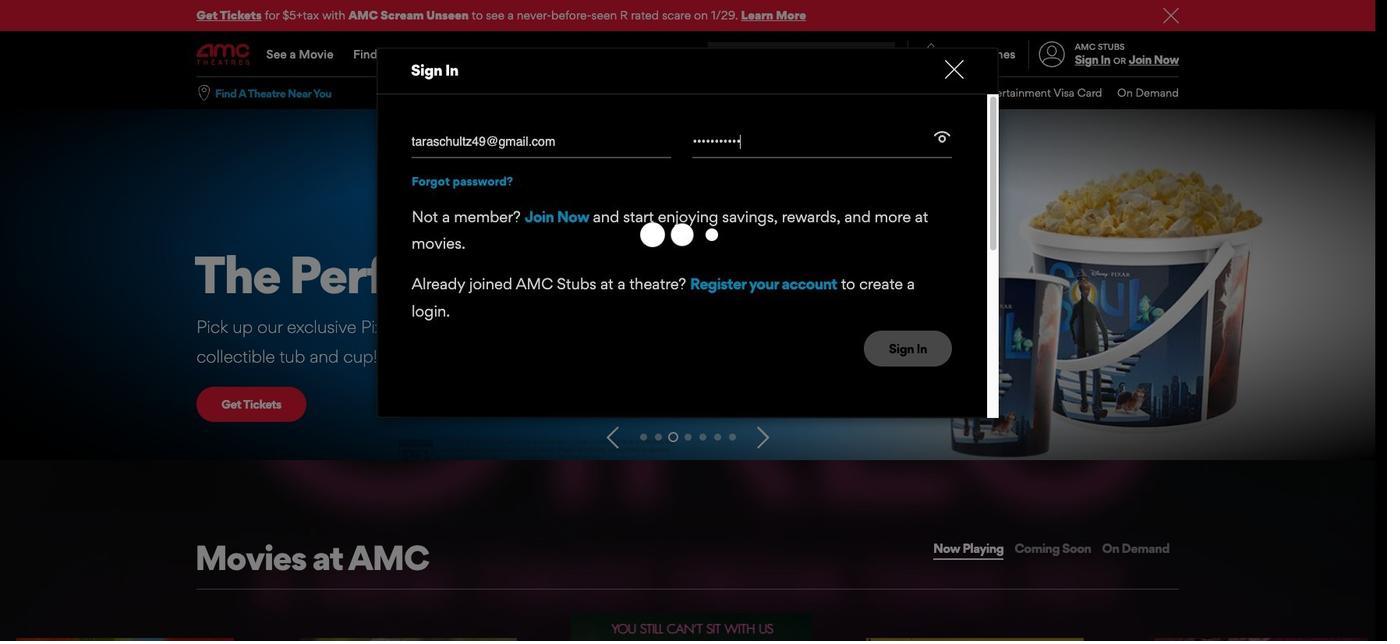Task type: vqa. For each thing, say whether or not it's contained in the screenshot.
AMC Logo
yes



Task type: describe. For each thing, give the bounding box(es) containing it.
6 menu item from the left
[[1103, 77, 1179, 109]]

close element
[[945, 60, 964, 79]]

0 vertical spatial menu
[[197, 33, 1179, 76]]

close image
[[945, 60, 964, 79]]

discount tuesdays image
[[1314, 109, 1388, 460]]

1 vertical spatial menu
[[676, 77, 1179, 109]]

Email email field
[[412, 127, 671, 158]]

movie poster for anyone but you image
[[300, 638, 518, 641]]

sign in or join amc stubs element
[[1028, 33, 1179, 76]]

movie poster for mean girls image
[[571, 613, 813, 641]]

Password password field
[[693, 127, 933, 156]]

1 menu item from the left
[[676, 77, 757, 109]]



Task type: locate. For each thing, give the bounding box(es) containing it.
amc logo image
[[197, 44, 251, 65], [197, 44, 251, 65]]

pixar combo pack image
[[0, 109, 1314, 460]]

menu item
[[676, 77, 757, 109], [757, 77, 823, 109], [823, 77, 869, 109], [869, 77, 935, 109], [935, 77, 1103, 109], [1103, 77, 1179, 109]]

menu
[[197, 33, 1179, 76], [676, 77, 1179, 109]]

4 menu item from the left
[[869, 77, 935, 109]]

3 menu item from the left
[[823, 77, 869, 109]]

movie poster for the beekeeper image
[[867, 638, 1084, 641]]

submit search icon image
[[877, 48, 889, 61]]

5 menu item from the left
[[935, 77, 1103, 109]]

showtimes image
[[909, 41, 955, 69]]

2 menu item from the left
[[757, 77, 823, 109]]

movie poster for wonka image
[[1150, 638, 1368, 641]]

user profile image
[[1030, 42, 1074, 68]]

movie poster for migration image
[[16, 638, 234, 641]]



